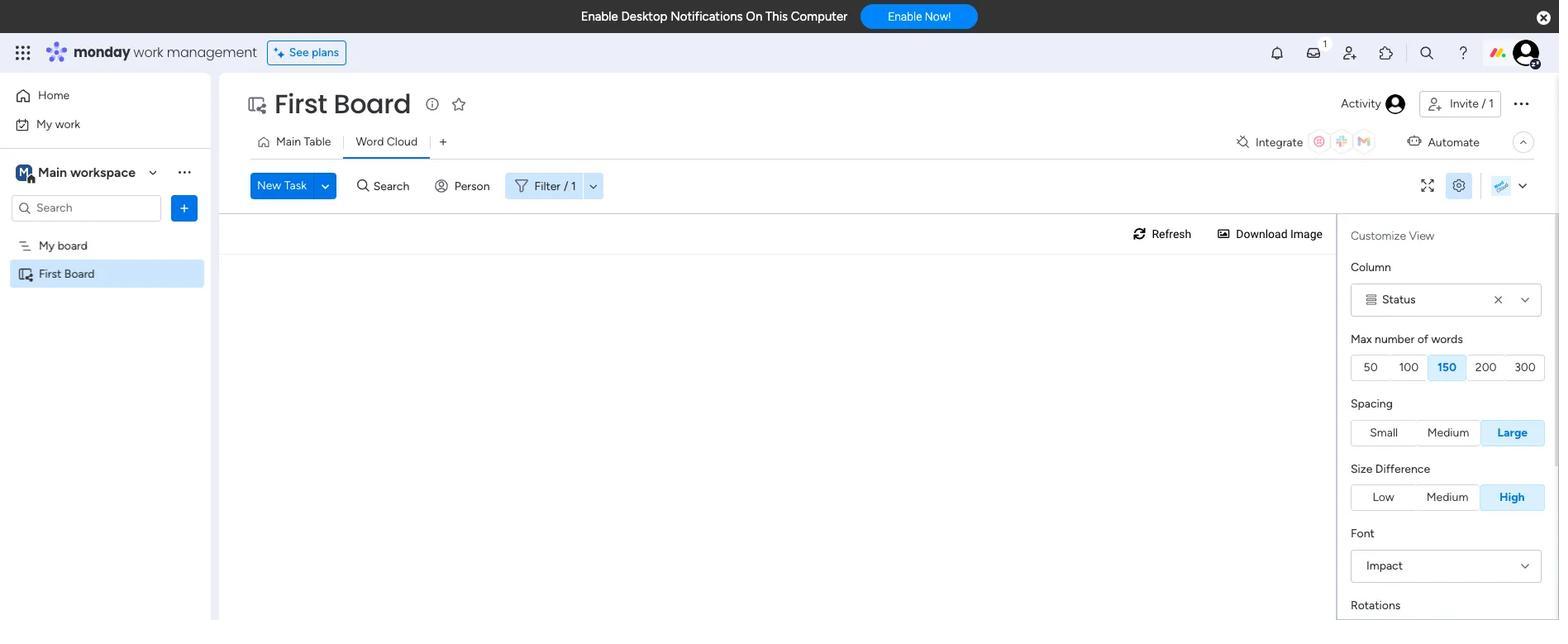 Task type: vqa. For each thing, say whether or not it's contained in the screenshot.
Open full screen icon on the top right of page
yes



Task type: locate. For each thing, give the bounding box(es) containing it.
first down my board
[[39, 267, 62, 281]]

small button
[[1351, 420, 1417, 446]]

1 vertical spatial work
[[55, 117, 80, 131]]

arrow down image
[[584, 176, 603, 196]]

0 horizontal spatial /
[[564, 179, 569, 193]]

150 button
[[1428, 355, 1467, 381]]

home
[[38, 88, 70, 103]]

/ inside button
[[1482, 97, 1487, 111]]

/
[[1482, 97, 1487, 111], [564, 179, 569, 193]]

medium button for spacing
[[1417, 420, 1481, 446]]

0 horizontal spatial first
[[39, 267, 62, 281]]

main right workspace image
[[38, 164, 67, 180]]

this
[[766, 9, 788, 24]]

first board
[[275, 85, 411, 122], [39, 267, 95, 281]]

board up word
[[334, 85, 411, 122]]

list box
[[0, 228, 211, 511]]

my
[[36, 117, 52, 131], [39, 239, 55, 253]]

settings image
[[1446, 180, 1473, 192]]

200
[[1476, 361, 1497, 375]]

0 vertical spatial board
[[334, 85, 411, 122]]

person
[[455, 179, 490, 193]]

0 vertical spatial medium
[[1428, 425, 1470, 440]]

enable left now!
[[888, 10, 922, 23]]

Search in workspace field
[[35, 198, 138, 217]]

1 vertical spatial 1
[[571, 179, 576, 193]]

main for main workspace
[[38, 164, 67, 180]]

shareable board image
[[246, 94, 266, 114], [17, 266, 33, 282]]

filter
[[535, 179, 561, 193]]

workspace
[[70, 164, 136, 180]]

main inside workspace selection element
[[38, 164, 67, 180]]

1 vertical spatial shareable board image
[[17, 266, 33, 282]]

medium down difference
[[1427, 490, 1469, 504]]

my for my board
[[39, 239, 55, 253]]

list box containing my board
[[0, 228, 211, 511]]

notifications image
[[1269, 45, 1286, 61]]

enable inside button
[[888, 10, 922, 23]]

1 vertical spatial first board
[[39, 267, 95, 281]]

person button
[[428, 173, 500, 199]]

computer
[[791, 9, 848, 24]]

100 button
[[1390, 355, 1428, 381]]

options image
[[176, 200, 193, 216]]

1 horizontal spatial 1
[[1490, 97, 1494, 111]]

work right the monday
[[134, 43, 163, 62]]

0 horizontal spatial board
[[64, 267, 95, 281]]

1 vertical spatial my
[[39, 239, 55, 253]]

1 inside button
[[1490, 97, 1494, 111]]

high button
[[1480, 485, 1546, 511]]

0 vertical spatial 1
[[1490, 97, 1494, 111]]

medium button
[[1417, 420, 1481, 446], [1416, 485, 1480, 511]]

0 horizontal spatial 1
[[571, 179, 576, 193]]

medium
[[1428, 425, 1470, 440], [1427, 490, 1469, 504]]

0 vertical spatial first board
[[275, 85, 411, 122]]

1 horizontal spatial shareable board image
[[246, 94, 266, 114]]

my down home
[[36, 117, 52, 131]]

main left table
[[276, 135, 301, 149]]

add view image
[[440, 136, 447, 148]]

angle down image
[[321, 180, 329, 192]]

first board down my board
[[39, 267, 95, 281]]

1 left arrow down image
[[571, 179, 576, 193]]

my work
[[36, 117, 80, 131]]

1 horizontal spatial /
[[1482, 97, 1487, 111]]

monday
[[74, 43, 130, 62]]

0 vertical spatial /
[[1482, 97, 1487, 111]]

300 button
[[1507, 355, 1546, 381]]

option
[[0, 231, 211, 234]]

task
[[284, 179, 307, 193]]

work inside my work button
[[55, 117, 80, 131]]

0 vertical spatial medium button
[[1417, 420, 1481, 446]]

1
[[1490, 97, 1494, 111], [571, 179, 576, 193]]

0 horizontal spatial main
[[38, 164, 67, 180]]

dapulse close image
[[1537, 10, 1551, 26]]

1 vertical spatial /
[[564, 179, 569, 193]]

new task
[[257, 179, 307, 193]]

invite members image
[[1342, 45, 1359, 61]]

main table button
[[251, 129, 344, 155]]

my left "board"
[[39, 239, 55, 253]]

invite / 1
[[1450, 97, 1494, 111]]

1 horizontal spatial enable
[[888, 10, 922, 23]]

0 vertical spatial work
[[134, 43, 163, 62]]

enable for enable desktop notifications on this computer
[[581, 9, 618, 24]]

200 button
[[1467, 355, 1507, 381]]

board down "board"
[[64, 267, 95, 281]]

rotations
[[1351, 598, 1401, 612]]

main
[[276, 135, 301, 149], [38, 164, 67, 180]]

0 horizontal spatial work
[[55, 117, 80, 131]]

0 vertical spatial first
[[275, 85, 327, 122]]

enable desktop notifications on this computer
[[581, 9, 848, 24]]

see plans button
[[267, 41, 347, 65]]

1 vertical spatial main
[[38, 164, 67, 180]]

enable
[[581, 9, 618, 24], [888, 10, 922, 23]]

v2 search image
[[357, 177, 369, 195]]

open full screen image
[[1415, 180, 1441, 192]]

activity button
[[1335, 91, 1413, 117]]

/ right invite
[[1482, 97, 1487, 111]]

main workspace
[[38, 164, 136, 180]]

column
[[1351, 260, 1392, 275]]

first up main table
[[275, 85, 327, 122]]

invite
[[1450, 97, 1479, 111]]

board
[[334, 85, 411, 122], [64, 267, 95, 281]]

work for my
[[55, 117, 80, 131]]

word
[[356, 135, 384, 149]]

main inside button
[[276, 135, 301, 149]]

1 vertical spatial medium
[[1427, 490, 1469, 504]]

see plans
[[289, 45, 339, 60]]

board
[[58, 239, 88, 253]]

options image
[[1512, 93, 1532, 113]]

/ right filter
[[564, 179, 569, 193]]

enable left desktop
[[581, 9, 618, 24]]

jacob simon image
[[1513, 40, 1540, 66]]

1 horizontal spatial work
[[134, 43, 163, 62]]

0 vertical spatial my
[[36, 117, 52, 131]]

work
[[134, 43, 163, 62], [55, 117, 80, 131]]

1 for filter / 1
[[571, 179, 576, 193]]

management
[[167, 43, 257, 62]]

1 right invite
[[1490, 97, 1494, 111]]

1 horizontal spatial main
[[276, 135, 301, 149]]

0 vertical spatial shareable board image
[[246, 94, 266, 114]]

apps image
[[1379, 45, 1395, 61]]

words
[[1432, 332, 1464, 346]]

medium button up difference
[[1417, 420, 1481, 446]]

plans
[[312, 45, 339, 60]]

work down home
[[55, 117, 80, 131]]

large
[[1498, 425, 1528, 440]]

m
[[19, 165, 29, 179]]

1 vertical spatial medium button
[[1416, 485, 1480, 511]]

1 vertical spatial board
[[64, 267, 95, 281]]

my inside button
[[36, 117, 52, 131]]

0 horizontal spatial enable
[[581, 9, 618, 24]]

1 vertical spatial first
[[39, 267, 62, 281]]

medium button down difference
[[1416, 485, 1480, 511]]

0 vertical spatial main
[[276, 135, 301, 149]]

1 horizontal spatial first board
[[275, 85, 411, 122]]

medium up difference
[[1428, 425, 1470, 440]]

1 horizontal spatial first
[[275, 85, 327, 122]]

first
[[275, 85, 327, 122], [39, 267, 62, 281]]

first board up table
[[275, 85, 411, 122]]

/ for filter
[[564, 179, 569, 193]]

size
[[1351, 462, 1373, 476]]



Task type: describe. For each thing, give the bounding box(es) containing it.
small
[[1370, 425, 1398, 440]]

word cloud button
[[344, 129, 430, 155]]

word cloud
[[356, 135, 418, 149]]

collapse board header image
[[1517, 136, 1531, 149]]

integrate
[[1256, 135, 1304, 149]]

spacing
[[1351, 397, 1393, 411]]

customize view
[[1351, 229, 1435, 243]]

50
[[1364, 361, 1378, 375]]

enable for enable now!
[[888, 10, 922, 23]]

workspace selection element
[[16, 162, 138, 184]]

autopilot image
[[1408, 131, 1422, 152]]

Search field
[[369, 174, 419, 198]]

medium button for size difference
[[1416, 485, 1480, 511]]

difference
[[1376, 462, 1431, 476]]

1 horizontal spatial board
[[334, 85, 411, 122]]

medium for size difference
[[1427, 490, 1469, 504]]

max number of words
[[1351, 332, 1464, 346]]

on
[[746, 9, 763, 24]]

desktop
[[621, 9, 668, 24]]

high
[[1500, 490, 1525, 504]]

v2 status outline image
[[1367, 294, 1377, 306]]

activity
[[1342, 97, 1382, 111]]

/ for invite
[[1482, 97, 1487, 111]]

show board description image
[[423, 96, 443, 112]]

my board
[[39, 239, 88, 253]]

0 horizontal spatial shareable board image
[[17, 266, 33, 282]]

help image
[[1455, 45, 1472, 61]]

50 button
[[1351, 355, 1390, 381]]

1 for invite / 1
[[1490, 97, 1494, 111]]

max
[[1351, 332, 1372, 346]]

number
[[1375, 332, 1415, 346]]

low
[[1373, 490, 1395, 504]]

add to favorites image
[[451, 96, 467, 112]]

0 horizontal spatial first board
[[39, 267, 95, 281]]

1 image
[[1318, 34, 1333, 53]]

150
[[1438, 361, 1457, 375]]

workspace image
[[16, 163, 32, 182]]

large button
[[1481, 420, 1546, 446]]

work for monday
[[134, 43, 163, 62]]

see
[[289, 45, 309, 60]]

First Board field
[[270, 85, 415, 122]]

size difference
[[1351, 462, 1431, 476]]

select product image
[[15, 45, 31, 61]]

my for my work
[[36, 117, 52, 131]]

300
[[1515, 361, 1536, 375]]

font
[[1351, 527, 1375, 541]]

status
[[1383, 292, 1416, 306]]

main for main table
[[276, 135, 301, 149]]

100
[[1400, 361, 1419, 375]]

cloud
[[387, 135, 418, 149]]

now!
[[925, 10, 951, 23]]

my work button
[[10, 111, 178, 138]]

search everything image
[[1419, 45, 1436, 61]]

customize
[[1351, 229, 1407, 243]]

new
[[257, 179, 281, 193]]

dapulse integrations image
[[1237, 136, 1249, 148]]

workspace options image
[[176, 164, 193, 180]]

of
[[1418, 332, 1429, 346]]

impact
[[1367, 559, 1403, 573]]

home button
[[10, 83, 178, 109]]

automate
[[1428, 135, 1480, 149]]

notifications
[[671, 9, 743, 24]]

enable now! button
[[861, 4, 979, 29]]

new task button
[[251, 173, 313, 199]]

invite / 1 button
[[1420, 91, 1502, 117]]

medium for spacing
[[1428, 425, 1470, 440]]

table
[[304, 135, 331, 149]]

inbox image
[[1306, 45, 1322, 61]]

view
[[1410, 229, 1435, 243]]

main table
[[276, 135, 331, 149]]

filter / 1
[[535, 179, 576, 193]]

monday work management
[[74, 43, 257, 62]]

low button
[[1351, 485, 1416, 511]]

enable now!
[[888, 10, 951, 23]]



